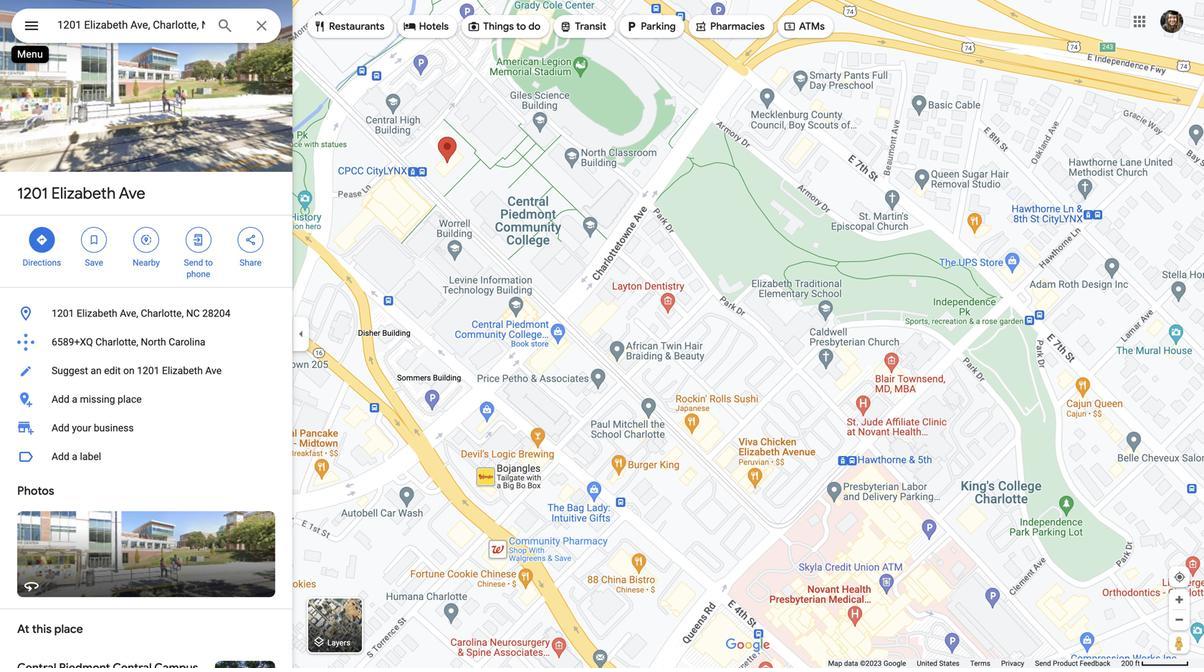 Task type: locate. For each thing, give the bounding box(es) containing it.
united states
[[917, 660, 960, 669]]

1 vertical spatial ave
[[205, 365, 222, 377]]

charlotte,
[[141, 308, 184, 320], [95, 337, 138, 348]]


[[35, 232, 48, 248]]

1 vertical spatial add
[[52, 423, 69, 435]]

send for send product feedback
[[1035, 660, 1052, 669]]

1 add from the top
[[52, 394, 69, 406]]

send up phone
[[184, 258, 203, 268]]

1201 inside button
[[52, 308, 74, 320]]

1 horizontal spatial 1201
[[52, 308, 74, 320]]

add your business link
[[0, 414, 293, 443]]

 restaurants
[[313, 19, 385, 34]]

2 vertical spatial elizabeth
[[162, 365, 203, 377]]

suggest
[[52, 365, 88, 377]]

share
[[240, 258, 262, 268]]

map
[[828, 660, 843, 669]]

1 a from the top
[[72, 394, 77, 406]]

a left missing
[[72, 394, 77, 406]]

north
[[141, 337, 166, 348]]

collapse side panel image
[[293, 327, 309, 342]]

3 add from the top
[[52, 451, 69, 463]]

200 ft
[[1122, 660, 1140, 669]]

200
[[1122, 660, 1134, 669]]

elizabeth left ave,
[[77, 308, 117, 320]]


[[140, 232, 153, 248]]

0 vertical spatial charlotte,
[[141, 308, 184, 320]]

actions for 1201 elizabeth ave region
[[0, 216, 293, 288]]

 atms
[[784, 19, 825, 34]]

2 add from the top
[[52, 423, 69, 435]]

none field inside '1201 elizabeth ave, charlotte, nc 28204' field
[[57, 16, 205, 34]]

2 vertical spatial add
[[52, 451, 69, 463]]

google maps element
[[0, 0, 1205, 669]]

None field
[[57, 16, 205, 34]]

send product feedback button
[[1035, 660, 1111, 669]]

1 vertical spatial charlotte,
[[95, 337, 138, 348]]

1 vertical spatial a
[[72, 451, 77, 463]]

1201 right "on"
[[137, 365, 160, 377]]

to
[[516, 20, 526, 33], [205, 258, 213, 268]]


[[559, 19, 572, 34]]

0 vertical spatial to
[[516, 20, 526, 33]]

do
[[529, 20, 541, 33]]

suggest an edit on 1201 elizabeth ave
[[52, 365, 222, 377]]

0 vertical spatial ave
[[119, 184, 145, 204]]

0 horizontal spatial to
[[205, 258, 213, 268]]

1201 Elizabeth Ave, Charlotte, NC 28204 field
[[11, 9, 281, 43]]

send inside button
[[1035, 660, 1052, 669]]

place right 'this'
[[54, 623, 83, 637]]

transit
[[575, 20, 607, 33]]

add
[[52, 394, 69, 406], [52, 423, 69, 435], [52, 451, 69, 463]]

1 vertical spatial send
[[1035, 660, 1052, 669]]

0 vertical spatial place
[[118, 394, 142, 406]]

1 horizontal spatial charlotte,
[[141, 308, 184, 320]]

0 vertical spatial elizabeth
[[51, 184, 116, 204]]

at this place
[[17, 623, 83, 637]]

feedback
[[1080, 660, 1111, 669]]

a left label
[[72, 451, 77, 463]]

charlotte, inside button
[[95, 337, 138, 348]]

2 vertical spatial 1201
[[137, 365, 160, 377]]

0 horizontal spatial 1201
[[17, 184, 48, 204]]

1 horizontal spatial ave
[[205, 365, 222, 377]]

a for missing
[[72, 394, 77, 406]]

google account: giulia masi  
(giulia.masi@adept.ai) image
[[1161, 10, 1184, 33]]

send for send to phone
[[184, 258, 203, 268]]

an
[[91, 365, 102, 377]]


[[313, 19, 326, 34]]

1 vertical spatial elizabeth
[[77, 308, 117, 320]]

1201 up 
[[17, 184, 48, 204]]

1 vertical spatial 1201
[[52, 308, 74, 320]]

google
[[884, 660, 907, 669]]

charlotte, up north
[[141, 308, 184, 320]]

elizabeth for ave
[[51, 184, 116, 204]]

privacy button
[[1002, 660, 1025, 669]]

send inside the send to phone
[[184, 258, 203, 268]]

zoom in image
[[1174, 595, 1185, 606]]

show your location image
[[1174, 571, 1187, 584]]


[[403, 19, 416, 34]]

add left label
[[52, 451, 69, 463]]

0 vertical spatial a
[[72, 394, 77, 406]]

send
[[184, 258, 203, 268], [1035, 660, 1052, 669]]

2 horizontal spatial 1201
[[137, 365, 160, 377]]

footer containing map data ©2023 google
[[828, 660, 1122, 669]]

to up phone
[[205, 258, 213, 268]]

elizabeth
[[51, 184, 116, 204], [77, 308, 117, 320], [162, 365, 203, 377]]

charlotte, up edit
[[95, 337, 138, 348]]

on
[[123, 365, 135, 377]]

at
[[17, 623, 29, 637]]

ave up 
[[119, 184, 145, 204]]

to left do
[[516, 20, 526, 33]]

ave,
[[120, 308, 138, 320]]

0 vertical spatial add
[[52, 394, 69, 406]]

send product feedback
[[1035, 660, 1111, 669]]

a
[[72, 394, 77, 406], [72, 451, 77, 463]]

united
[[917, 660, 938, 669]]

add your business
[[52, 423, 134, 435]]

1201
[[17, 184, 48, 204], [52, 308, 74, 320], [137, 365, 160, 377]]

0 vertical spatial send
[[184, 258, 203, 268]]

0 horizontal spatial charlotte,
[[95, 337, 138, 348]]

 parking
[[625, 19, 676, 34]]

this
[[32, 623, 52, 637]]

product
[[1053, 660, 1078, 669]]

2 a from the top
[[72, 451, 77, 463]]

footer
[[828, 660, 1122, 669]]

1 vertical spatial place
[[54, 623, 83, 637]]

place
[[118, 394, 142, 406], [54, 623, 83, 637]]

edit
[[104, 365, 121, 377]]


[[192, 232, 205, 248]]

charlotte, inside button
[[141, 308, 184, 320]]

add down suggest
[[52, 394, 69, 406]]

a for label
[[72, 451, 77, 463]]

add a label
[[52, 451, 101, 463]]

0 vertical spatial 1201
[[17, 184, 48, 204]]

atms
[[799, 20, 825, 33]]


[[88, 232, 101, 248]]

missing
[[80, 394, 115, 406]]

28204
[[202, 308, 231, 320]]

show street view coverage image
[[1169, 633, 1190, 655]]

place down "on"
[[118, 394, 142, 406]]

hotels
[[419, 20, 449, 33]]

states
[[940, 660, 960, 669]]

add a missing place
[[52, 394, 142, 406]]

1 horizontal spatial send
[[1035, 660, 1052, 669]]

phone
[[187, 270, 210, 280]]

6589+xq charlotte, north carolina
[[52, 337, 206, 348]]

elizabeth for ave,
[[77, 308, 117, 320]]

elizabeth down carolina
[[162, 365, 203, 377]]

 pharmacies
[[695, 19, 765, 34]]

elizabeth inside button
[[77, 308, 117, 320]]

nearby
[[133, 258, 160, 268]]

ave
[[119, 184, 145, 204], [205, 365, 222, 377]]

to inside the send to phone
[[205, 258, 213, 268]]

1 horizontal spatial to
[[516, 20, 526, 33]]

layers
[[327, 639, 351, 648]]

map data ©2023 google
[[828, 660, 907, 669]]

restaurants
[[329, 20, 385, 33]]

1 horizontal spatial place
[[118, 394, 142, 406]]

parking
[[641, 20, 676, 33]]

send left product
[[1035, 660, 1052, 669]]

0 horizontal spatial place
[[54, 623, 83, 637]]

add left your
[[52, 423, 69, 435]]

pharmacies
[[711, 20, 765, 33]]

6589+xq
[[52, 337, 93, 348]]

ave down carolina
[[205, 365, 222, 377]]

1201 up '6589+xq'
[[52, 308, 74, 320]]

terms button
[[971, 660, 991, 669]]

elizabeth up 
[[51, 184, 116, 204]]

1 vertical spatial to
[[205, 258, 213, 268]]

0 horizontal spatial send
[[184, 258, 203, 268]]



Task type: vqa. For each thing, say whether or not it's contained in the screenshot.
top ELIZABETH
yes



Task type: describe. For each thing, give the bounding box(es) containing it.
6589+xq charlotte, north carolina button
[[0, 328, 293, 357]]


[[244, 232, 257, 248]]

footer inside google maps "element"
[[828, 660, 1122, 669]]

united states button
[[917, 660, 960, 669]]

business
[[94, 423, 134, 435]]

nc
[[186, 308, 200, 320]]


[[23, 15, 40, 36]]

ft
[[1136, 660, 1140, 669]]

terms
[[971, 660, 991, 669]]

directions
[[23, 258, 61, 268]]

 search field
[[11, 9, 281, 46]]


[[625, 19, 638, 34]]

add for add a label
[[52, 451, 69, 463]]

save
[[85, 258, 103, 268]]

1201 for 1201 elizabeth ave
[[17, 184, 48, 204]]

add for add a missing place
[[52, 394, 69, 406]]

1201 inside button
[[137, 365, 160, 377]]


[[695, 19, 708, 34]]


[[784, 19, 797, 34]]

suggest an edit on 1201 elizabeth ave button
[[0, 357, 293, 386]]

 transit
[[559, 19, 607, 34]]

your
[[72, 423, 91, 435]]

1201 elizabeth ave
[[17, 184, 145, 204]]

200 ft button
[[1122, 660, 1190, 669]]

zoom out image
[[1174, 615, 1185, 626]]


[[468, 19, 480, 34]]

add a label button
[[0, 443, 293, 472]]

things
[[483, 20, 514, 33]]

data
[[844, 660, 859, 669]]

1201 for 1201 elizabeth ave, charlotte, nc 28204
[[52, 308, 74, 320]]

 things to do
[[468, 19, 541, 34]]

place inside button
[[118, 394, 142, 406]]

to inside " things to do"
[[516, 20, 526, 33]]

add for add your business
[[52, 423, 69, 435]]

photos
[[17, 484, 54, 499]]

1201 elizabeth ave main content
[[0, 0, 293, 669]]

©2023
[[860, 660, 882, 669]]

carolina
[[169, 337, 206, 348]]

elizabeth inside button
[[162, 365, 203, 377]]

label
[[80, 451, 101, 463]]

add a missing place button
[[0, 386, 293, 414]]

 button
[[11, 9, 52, 46]]

privacy
[[1002, 660, 1025, 669]]

1201 elizabeth ave, charlotte, nc 28204
[[52, 308, 231, 320]]

0 horizontal spatial ave
[[119, 184, 145, 204]]

send to phone
[[184, 258, 213, 280]]

ave inside button
[[205, 365, 222, 377]]

1201 elizabeth ave, charlotte, nc 28204 button
[[0, 300, 293, 328]]

 hotels
[[403, 19, 449, 34]]



